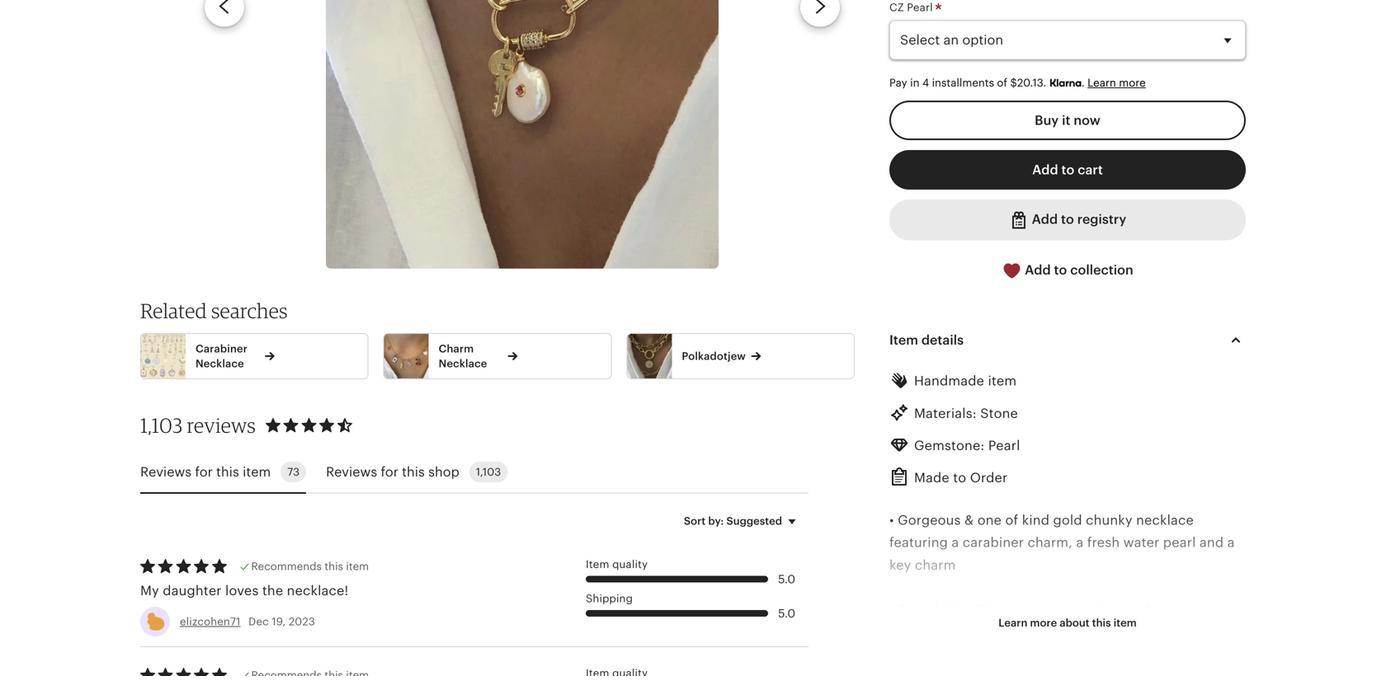 Task type: vqa. For each thing, say whether or not it's contained in the screenshot.
Charm Necklace
yes



Task type: locate. For each thing, give the bounding box(es) containing it.
1 horizontal spatial 1,103
[[476, 466, 501, 479]]

pearl
[[1163, 536, 1196, 550], [992, 603, 1024, 618]]

1 vertical spatial item
[[586, 559, 609, 571]]

0 vertical spatial add
[[1032, 163, 1058, 177]]

item
[[988, 374, 1017, 389], [243, 465, 271, 480], [346, 561, 369, 573], [1114, 617, 1137, 629]]

to inside button
[[1061, 163, 1074, 177]]

1 vertical spatial more
[[1030, 617, 1057, 629]]

necklace down charm on the left
[[439, 358, 487, 370]]

learn inside dropdown button
[[998, 617, 1027, 629]]

item left the 'details'
[[889, 333, 918, 348]]

reviews for this shop
[[326, 465, 459, 480]]

learn right .
[[1087, 77, 1116, 89]]

0 vertical spatial of
[[997, 77, 1007, 89]]

2 5.0 from the top
[[778, 608, 795, 620]]

carabiner
[[196, 343, 248, 355]]

1 vertical spatial of
[[1005, 513, 1018, 528]]

for down the 1,103 reviews
[[195, 465, 213, 480]]

2 necklace from the left
[[439, 358, 487, 370]]

1 reviews from the left
[[140, 465, 192, 480]]

0 vertical spatial 5.0
[[778, 573, 795, 586]]

necklace down carabiner on the left bottom of page
[[196, 358, 244, 370]]

charm necklace link
[[384, 334, 611, 379]]

to
[[1061, 163, 1074, 177], [1061, 212, 1074, 227], [1054, 263, 1067, 277], [953, 471, 966, 486]]

for for item
[[195, 465, 213, 480]]

0 vertical spatial learn
[[1087, 77, 1116, 89]]

0 horizontal spatial necklace
[[196, 358, 244, 370]]

of inside • gorgeous & one of kind gold chunky necklace featuring a carabiner charm, a fresh water pearl and a key charm
[[1005, 513, 1018, 528]]

0 horizontal spatial reviews
[[140, 465, 192, 480]]

fresh
[[1087, 536, 1120, 550]]

pearl
[[907, 1, 933, 14], [988, 439, 1020, 453]]

to left cart at the top right of page
[[1061, 163, 1074, 177]]

add down add to cart button
[[1032, 212, 1058, 227]]

add to registry
[[1029, 212, 1126, 227]]

•
[[889, 513, 894, 528], [889, 603, 894, 618]]

sort by: suggested button
[[671, 504, 814, 539]]

&
[[964, 513, 974, 528], [1143, 603, 1153, 618]]

clear)
[[1156, 603, 1193, 618]]

more inside pay in 4 installments of $20.13. klarna . learn more
[[1119, 77, 1146, 89]]

reviews
[[140, 465, 192, 480], [326, 465, 377, 480]]

0 vertical spatial •
[[889, 513, 894, 528]]

1 vertical spatial pearl
[[992, 603, 1024, 618]]

this inside dropdown button
[[1092, 617, 1111, 629]]

featuring
[[889, 536, 948, 550]]

5.0 for shipping
[[778, 608, 795, 620]]

0 vertical spatial 1,103
[[140, 413, 183, 438]]

tab list
[[140, 452, 809, 494]]

elizcohen71 dec 19, 2023
[[180, 616, 315, 628]]

1 vertical spatial &
[[1143, 603, 1153, 618]]

to for cart
[[1061, 163, 1074, 177]]

necklace for charm
[[439, 358, 487, 370]]

gold carabiner necklace, gold lock necklace, gold chunky charm necklace, gold carabiner lock necklace, gold pearl necklace image 1 image
[[326, 0, 719, 269]]

item inside dropdown button
[[1114, 617, 1137, 629]]

item
[[889, 333, 918, 348], [586, 559, 609, 571]]

add
[[1032, 163, 1058, 177], [1032, 212, 1058, 227], [1025, 263, 1051, 277]]

for left shop
[[381, 465, 398, 480]]

add for add to registry
[[1032, 212, 1058, 227]]

item inside dropdown button
[[889, 333, 918, 348]]

more left 'about'
[[1030, 617, 1057, 629]]

1,103 left reviews
[[140, 413, 183, 438]]

pearl for gemstone: pearl
[[988, 439, 1020, 453]]

1 vertical spatial 5.0
[[778, 608, 795, 620]]

cz up pay on the top of page
[[889, 1, 904, 14]]

1 horizontal spatial learn
[[1087, 77, 1116, 89]]

0 horizontal spatial a
[[952, 536, 959, 550]]

this right 'about'
[[1092, 617, 1111, 629]]

1 horizontal spatial more
[[1119, 77, 1146, 89]]

learn more about this item
[[998, 617, 1137, 629]]

materials:
[[914, 406, 977, 421]]

1,103 right shop
[[476, 466, 501, 479]]

add down add to registry button
[[1025, 263, 1051, 277]]

reviews down the 1,103 reviews
[[140, 465, 192, 480]]

1 vertical spatial learn
[[998, 617, 1027, 629]]

pearl down stone
[[988, 439, 1020, 453]]

3 a from the left
[[1227, 536, 1235, 550]]

1 • from the top
[[889, 513, 894, 528]]

1 horizontal spatial a
[[1076, 536, 1084, 550]]

• up featuring
[[889, 513, 894, 528]]

pearl inside • gorgeous & one of kind gold chunky necklace featuring a carabiner charm, a fresh water pearl and a key charm
[[1163, 536, 1196, 550]]

5.0 for item quality
[[778, 573, 795, 586]]

add to collection button
[[889, 250, 1246, 291]]

this down reviews
[[216, 465, 239, 480]]

polkadotjewelry link
[[627, 334, 854, 379]]

3
[[898, 603, 906, 618]]

19,
[[272, 616, 286, 628]]

by:
[[708, 515, 724, 528]]

reviews right "73"
[[326, 465, 377, 480]]

reviews for reviews for this shop
[[326, 465, 377, 480]]

of inside pay in 4 installments of $20.13. klarna . learn more
[[997, 77, 1007, 89]]

pearl left the colors
[[992, 603, 1024, 618]]

0 vertical spatial item
[[889, 333, 918, 348]]

2 vertical spatial add
[[1025, 263, 1051, 277]]

1,103
[[140, 413, 183, 438], [476, 466, 501, 479]]

& right grey
[[1143, 603, 1153, 618]]

charm
[[915, 558, 956, 573]]

pearl up in
[[907, 1, 933, 14]]

0 vertical spatial &
[[964, 513, 974, 528]]

a up charm at bottom
[[952, 536, 959, 550]]

• inside • gorgeous & one of kind gold chunky necklace featuring a carabiner charm, a fresh water pearl and a key charm
[[889, 513, 894, 528]]

more right .
[[1119, 77, 1146, 89]]

learn more button
[[1087, 77, 1146, 89]]

suggested
[[726, 515, 782, 528]]

1 vertical spatial •
[[889, 603, 894, 618]]

handmade
[[914, 374, 984, 389]]

learn left the colors
[[998, 617, 1027, 629]]

add for add to collection
[[1025, 263, 1051, 277]]

now
[[1074, 113, 1100, 128]]

of for one
[[1005, 513, 1018, 528]]

1 horizontal spatial pearl
[[1163, 536, 1196, 550]]

0 vertical spatial more
[[1119, 77, 1146, 89]]

installments
[[932, 77, 994, 89]]

of
[[997, 77, 1007, 89], [1005, 513, 1018, 528]]

2 reviews from the left
[[326, 465, 377, 480]]

1 vertical spatial pearl
[[988, 439, 1020, 453]]

0 vertical spatial cz
[[889, 1, 904, 14]]

available
[[910, 603, 966, 618]]

0 horizontal spatial for
[[195, 465, 213, 480]]

& left "one"
[[964, 513, 974, 528]]

item left "73"
[[243, 465, 271, 480]]

1 horizontal spatial for
[[381, 465, 398, 480]]

recommends
[[251, 561, 322, 573]]

1 horizontal spatial pearl
[[988, 439, 1020, 453]]

1 horizontal spatial item
[[889, 333, 918, 348]]

charm necklace
[[439, 343, 487, 370]]

0 vertical spatial pearl
[[1163, 536, 1196, 550]]

0 horizontal spatial pearl
[[907, 1, 933, 14]]

item left quality on the left
[[586, 559, 609, 571]]

a left fresh
[[1076, 536, 1084, 550]]

of right "one"
[[1005, 513, 1018, 528]]

add left cart at the top right of page
[[1032, 163, 1058, 177]]

quality
[[612, 559, 648, 571]]

learn
[[1087, 77, 1116, 89], [998, 617, 1027, 629]]

to left collection
[[1054, 263, 1067, 277]]

to for collection
[[1054, 263, 1067, 277]]

necklace inside 'carabiner necklace'
[[196, 358, 244, 370]]

polkadotjewelry
[[682, 350, 766, 363]]

2023
[[289, 616, 315, 628]]

item for item details
[[889, 333, 918, 348]]

necklace for carabiner
[[196, 358, 244, 370]]

for for shop
[[381, 465, 398, 480]]

1 vertical spatial add
[[1032, 212, 1058, 227]]

2 • from the top
[[889, 603, 894, 618]]

to right made
[[953, 471, 966, 486]]

5.0
[[778, 573, 795, 586], [778, 608, 795, 620]]

• left the 3
[[889, 603, 894, 618]]

to for order
[[953, 471, 966, 486]]

cz right available
[[970, 603, 988, 618]]

1 for from the left
[[195, 465, 213, 480]]

1 vertical spatial cz
[[970, 603, 988, 618]]

for
[[195, 465, 213, 480], [381, 465, 398, 480]]

key
[[889, 558, 911, 573]]

0 vertical spatial pearl
[[907, 1, 933, 14]]

2 for from the left
[[381, 465, 398, 480]]

pearl down necklace
[[1163, 536, 1196, 550]]

1 horizontal spatial &
[[1143, 603, 1153, 618]]

gemstone:
[[914, 439, 985, 453]]

add inside button
[[1032, 163, 1058, 177]]

1 vertical spatial 1,103
[[476, 466, 501, 479]]

1 horizontal spatial necklace
[[439, 358, 487, 370]]

.
[[1081, 77, 1085, 89]]

this
[[216, 465, 239, 480], [402, 465, 425, 480], [325, 561, 343, 573], [1092, 617, 1111, 629]]

reviews for reviews for this item
[[140, 465, 192, 480]]

reviews
[[187, 413, 256, 438]]

0 horizontal spatial &
[[964, 513, 974, 528]]

0 horizontal spatial learn
[[998, 617, 1027, 629]]

reviews for this item
[[140, 465, 271, 480]]

of left $20.13.
[[997, 77, 1007, 89]]

0 horizontal spatial item
[[586, 559, 609, 571]]

1 necklace from the left
[[196, 358, 244, 370]]

0 horizontal spatial 1,103
[[140, 413, 183, 438]]

a right and
[[1227, 536, 1235, 550]]

0 horizontal spatial more
[[1030, 617, 1057, 629]]

1 5.0 from the top
[[778, 573, 795, 586]]

necklace!
[[287, 584, 348, 598]]

item up stone
[[988, 374, 1017, 389]]

1 horizontal spatial reviews
[[326, 465, 377, 480]]

item right (pink,
[[1114, 617, 1137, 629]]

charm
[[439, 343, 474, 355]]

necklace
[[196, 358, 244, 370], [439, 358, 487, 370]]

• for • 3 available cz pearl colors (pink, grey & clear)
[[889, 603, 894, 618]]

related
[[140, 299, 207, 323]]

to left the registry
[[1061, 212, 1074, 227]]

2 horizontal spatial a
[[1227, 536, 1235, 550]]

cz
[[889, 1, 904, 14], [970, 603, 988, 618]]

related searches region
[[140, 299, 865, 380]]

to for registry
[[1061, 212, 1074, 227]]

& inside • gorgeous & one of kind gold chunky necklace featuring a carabiner charm, a fresh water pearl and a key charm
[[964, 513, 974, 528]]

1,103 for 1,103
[[476, 466, 501, 479]]

more
[[1119, 77, 1146, 89], [1030, 617, 1057, 629]]



Task type: describe. For each thing, give the bounding box(es) containing it.
carabiner
[[963, 536, 1024, 550]]

it
[[1062, 113, 1070, 128]]

shop
[[428, 465, 459, 480]]

item for item quality
[[586, 559, 609, 571]]

kind
[[1022, 513, 1050, 528]]

pearl for cz pearl
[[907, 1, 933, 14]]

materials: stone
[[914, 406, 1018, 421]]

loves
[[225, 584, 259, 598]]

2 a from the left
[[1076, 536, 1084, 550]]

shipping
[[586, 593, 633, 605]]

1,103 reviews
[[140, 413, 256, 438]]

this left shop
[[402, 465, 425, 480]]

details
[[921, 333, 964, 348]]

tab list containing reviews for this item
[[140, 452, 809, 494]]

of for installments
[[997, 77, 1007, 89]]

elizcohen71 link
[[180, 616, 241, 628]]

searches
[[211, 299, 288, 323]]

buy
[[1035, 113, 1059, 128]]

colors
[[1028, 603, 1068, 618]]

registry
[[1077, 212, 1126, 227]]

• gorgeous & one of kind gold chunky necklace featuring a carabiner charm, a fresh water pearl and a key charm
[[889, 513, 1235, 573]]

buy it now button
[[889, 101, 1246, 140]]

sort by: suggested
[[684, 515, 782, 528]]

add to cart
[[1032, 163, 1103, 177]]

1 horizontal spatial cz
[[970, 603, 988, 618]]

gorgeous
[[898, 513, 961, 528]]

in
[[910, 77, 919, 89]]

item quality
[[586, 559, 648, 571]]

0 horizontal spatial pearl
[[992, 603, 1024, 618]]

item up necklace!
[[346, 561, 369, 573]]

elizcohen71
[[180, 616, 241, 628]]

made to order
[[914, 471, 1008, 486]]

necklace
[[1136, 513, 1194, 528]]

$20.13.
[[1010, 77, 1046, 89]]

daughter
[[163, 584, 222, 598]]

add to collection
[[1022, 263, 1133, 277]]

cart
[[1078, 163, 1103, 177]]

my
[[140, 584, 159, 598]]

this up necklace!
[[325, 561, 343, 573]]

gold
[[1053, 513, 1082, 528]]

klarna
[[1049, 77, 1081, 89]]

grey
[[1111, 603, 1140, 618]]

recommends this item
[[251, 561, 369, 573]]

pay in 4 installments of $20.13. klarna . learn more
[[889, 77, 1146, 89]]

my daughter loves the necklace!
[[140, 584, 348, 598]]

order
[[970, 471, 1008, 486]]

0 horizontal spatial cz
[[889, 1, 904, 14]]

item details button
[[875, 321, 1261, 360]]

stone
[[980, 406, 1018, 421]]

carabiner necklace
[[196, 343, 248, 370]]

about
[[1060, 617, 1090, 629]]

4
[[922, 77, 929, 89]]

more inside dropdown button
[[1030, 617, 1057, 629]]

buy it now
[[1035, 113, 1100, 128]]

gemstone: pearl
[[914, 439, 1020, 453]]

carabiner necklace link
[[141, 334, 368, 379]]

the
[[262, 584, 283, 598]]

• 3 available cz pearl colors (pink, grey & clear)
[[889, 603, 1193, 618]]

73
[[287, 466, 300, 479]]

made
[[914, 471, 949, 486]]

dec
[[248, 616, 269, 628]]

sort
[[684, 515, 706, 528]]

chunky
[[1086, 513, 1133, 528]]

add to registry button
[[889, 200, 1246, 240]]

handmade item
[[914, 374, 1017, 389]]

item details
[[889, 333, 964, 348]]

add for add to cart
[[1032, 163, 1058, 177]]

learn more about this item button
[[986, 608, 1149, 638]]

• for • gorgeous & one of kind gold chunky necklace featuring a carabiner charm, a fresh water pearl and a key charm
[[889, 513, 894, 528]]

collection
[[1070, 263, 1133, 277]]

one
[[977, 513, 1002, 528]]

learn inside pay in 4 installments of $20.13. klarna . learn more
[[1087, 77, 1116, 89]]

1 a from the left
[[952, 536, 959, 550]]

charm,
[[1028, 536, 1073, 550]]

1,103 for 1,103 reviews
[[140, 413, 183, 438]]

add to cart button
[[889, 150, 1246, 190]]

related searches
[[140, 299, 288, 323]]

and
[[1200, 536, 1224, 550]]

cz pearl
[[889, 1, 936, 14]]

(pink,
[[1071, 603, 1107, 618]]

pay
[[889, 77, 907, 89]]

water
[[1123, 536, 1159, 550]]



